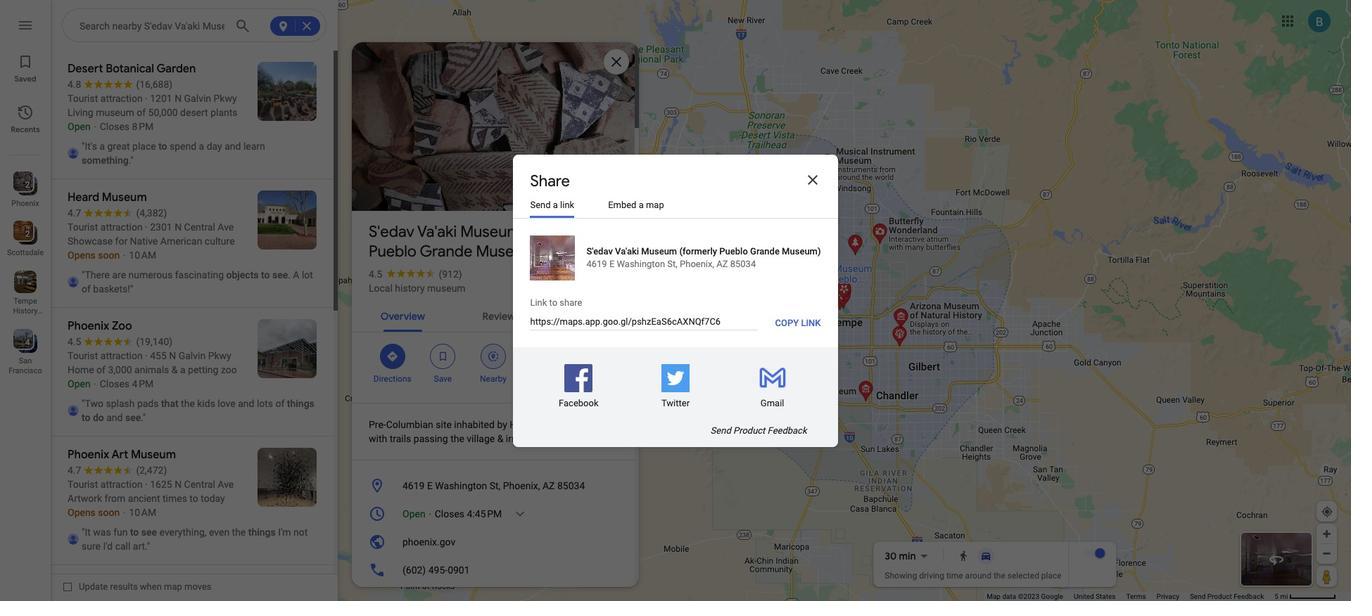 Task type: locate. For each thing, give the bounding box(es) containing it.
va'aki inside s'edav va'aki museum (formerly pueblo grande museum)
[[417, 222, 457, 242]]

0 vertical spatial phoenix,
[[680, 259, 714, 269]]

the right the around
[[994, 572, 1006, 581]]

Update results when map moves checkbox
[[63, 579, 212, 596]]

s'edav
[[369, 222, 414, 242], [587, 246, 613, 257]]

francisco
[[9, 367, 42, 376]]

washington down village at the bottom left of page
[[435, 481, 487, 492]]

link right copy
[[801, 318, 821, 329]]

museum) inside s'edav va'aki museum (formerly pueblo grande museum)
[[476, 242, 541, 262]]

map data ©2023 google
[[987, 593, 1064, 601]]

none radio up the time
[[953, 548, 975, 565]]

link left embed at left top
[[560, 200, 574, 210]]

1 horizontal spatial e
[[609, 259, 615, 269]]

grande inside s'edav va'aki museum (formerly pueblo grande museum)
[[420, 242, 473, 262]]

1 vertical spatial museum
[[641, 246, 677, 257]]

none radio up the around
[[975, 548, 998, 565]]

showing
[[885, 572, 917, 581]]

by
[[497, 420, 507, 431]]

st, inside s'edav va'aki museum (formerly pueblo grande museum) 4619 e washington st, phoenix, az 85034
[[667, 259, 678, 269]]

None search field
[[62, 8, 327, 42]]

st, inside button
[[490, 481, 501, 492]]

va'aki down embed a map "button"
[[615, 246, 639, 257]]

1 horizontal spatial the
[[994, 572, 1006, 581]]

tab list up 
[[352, 298, 635, 332]]

send product feedback button left '5'
[[1190, 593, 1264, 602]]

0 horizontal spatial map
[[164, 582, 182, 593]]

0 horizontal spatial 4619
[[403, 481, 425, 492]]

0 vertical spatial link
[[560, 200, 574, 210]]

min
[[899, 550, 916, 563]]

terms button
[[1127, 593, 1146, 602]]

gmail button
[[724, 347, 821, 425]]

0 horizontal spatial (formerly
[[524, 222, 589, 242]]

map right when
[[164, 582, 182, 593]]

museum up '(912)' at the left top
[[461, 222, 521, 242]]

1 vertical spatial send
[[711, 425, 731, 436]]

0 horizontal spatial museum
[[10, 317, 40, 326]]

san francisco button
[[0, 324, 51, 378]]

0 vertical spatial the
[[451, 434, 464, 445]]

send product feedback down the gmail
[[711, 425, 807, 436]]

a right embed at left top
[[639, 200, 644, 210]]

0 vertical spatial st,
[[667, 259, 678, 269]]

s'edav up 4.5
[[369, 222, 414, 242]]

copy
[[775, 318, 799, 329]]

0 vertical spatial washington
[[617, 259, 665, 269]]

0901
[[448, 565, 470, 576]]

1 vertical spatial the
[[994, 572, 1006, 581]]

1 vertical spatial phoenix,
[[503, 481, 540, 492]]

none search field inside google maps element
[[62, 8, 327, 42]]

0 vertical spatial feedback
[[768, 425, 807, 436]]

0 vertical spatial tab list
[[513, 194, 838, 219]]

1 vertical spatial send product feedback button
[[1190, 593, 1264, 602]]

museum down embed a map "button"
[[641, 246, 677, 257]]

1 vertical spatial tab list
[[352, 298, 635, 332]]

0 horizontal spatial pueblo
[[369, 242, 417, 262]]

1 vertical spatial product
[[1208, 593, 1232, 601]]

share up send a link
[[530, 171, 570, 191]]

0 horizontal spatial share
[[530, 171, 570, 191]]

tab list
[[513, 194, 838, 219], [352, 298, 635, 332]]

pueblo inside s'edav va'aki museum (formerly pueblo grande museum)
[[369, 242, 417, 262]]

tempe history museum button
[[0, 265, 51, 326]]

send for send a link button
[[530, 200, 551, 210]]

(formerly
[[524, 222, 589, 242], [680, 246, 717, 257]]

zoom out image
[[1322, 549, 1332, 560]]

1 vertical spatial s'edav
[[587, 246, 613, 257]]

0 vertical spatial 4619
[[587, 259, 607, 269]]

embed
[[608, 200, 637, 210]]

1 horizontal spatial st,
[[667, 259, 678, 269]]

museum) inside s'edav va'aki museum (formerly pueblo grande museum) 4619 e washington st, phoenix, az 85034
[[782, 246, 821, 257]]

0 horizontal spatial link
[[560, 200, 574, 210]]

1 vertical spatial 4619
[[403, 481, 425, 492]]

s'edav inside s'edav va'aki museum (formerly pueblo grande museum) 4619 e washington st, phoenix, az 85034
[[587, 246, 613, 257]]

footer containing map data ©2023 google
[[987, 593, 1275, 602]]

0 horizontal spatial product
[[733, 425, 765, 436]]

0 vertical spatial map
[[646, 200, 664, 210]]

phoenix,
[[680, 259, 714, 269], [503, 481, 540, 492]]

send inside footer
[[1190, 593, 1206, 601]]

product right "privacy" button
[[1208, 593, 1232, 601]]

az
[[717, 259, 728, 269], [543, 481, 555, 492]]

data
[[1003, 593, 1017, 601]]

1 horizontal spatial 85034
[[730, 259, 756, 269]]

results for things to do feed
[[51, 51, 338, 602]]

showing driving time around the selected place
[[885, 572, 1062, 581]]

s'edav inside s'edav va'aki museum (formerly pueblo grande museum)
[[369, 222, 414, 242]]

street view image
[[1268, 552, 1285, 569]]

local
[[369, 283, 393, 294]]

save
[[434, 374, 452, 384]]

share
[[530, 171, 570, 191], [583, 374, 605, 384]]

e up about button in the left of the page
[[609, 259, 615, 269]]

s'edav down embed at left top
[[587, 246, 613, 257]]

1 vertical spatial feedback
[[1234, 593, 1264, 601]]

none text field inside share dialog
[[530, 316, 758, 330]]

1 horizontal spatial grande
[[750, 246, 780, 257]]

1 horizontal spatial az
[[717, 259, 728, 269]]

4619 down trails
[[403, 481, 425, 492]]

0 vertical spatial e
[[609, 259, 615, 269]]

local history museum button
[[369, 282, 466, 296]]

0 horizontal spatial washington
[[435, 481, 487, 492]]

1 vertical spatial link
[[801, 318, 821, 329]]

1 vertical spatial send product feedback
[[1190, 593, 1264, 601]]

pueblo inside s'edav va'aki museum (formerly pueblo grande museum) 4619 e washington st, phoenix, az 85034
[[720, 246, 748, 257]]

footer inside google maps element
[[987, 593, 1275, 602]]

0 vertical spatial s'edav
[[369, 222, 414, 242]]

map right embed at left top
[[646, 200, 664, 210]]

4619 up about button in the left of the page
[[587, 259, 607, 269]]

terms
[[1127, 593, 1146, 601]]

a inside "button"
[[639, 200, 644, 210]]

a inside button
[[553, 200, 558, 210]]

0 horizontal spatial e
[[427, 481, 433, 492]]

send inside tab list
[[530, 200, 551, 210]]

0 vertical spatial va'aki
[[417, 222, 457, 242]]

1 a from the left
[[553, 200, 558, 210]]

85034
[[730, 259, 756, 269], [557, 481, 585, 492]]

feedback down the gmail
[[768, 425, 807, 436]]

0 horizontal spatial send
[[530, 200, 551, 210]]

driving
[[919, 572, 945, 581]]

share inside dialog
[[530, 171, 570, 191]]

send
[[530, 200, 551, 210], [711, 425, 731, 436], [1190, 593, 1206, 601]]

map inside checkbox
[[164, 582, 182, 593]]

tab list up s'edav va'aki museum (formerly pueblo grande museum) 4619 e washington st, phoenix, az 85034
[[513, 194, 838, 219]]

actions for s'edav va'aki museum (formerly pueblo grande museum) region
[[352, 333, 635, 403]]

(602) 495-0901 button
[[352, 557, 635, 585]]

1 horizontal spatial (formerly
[[680, 246, 717, 257]]

None text field
[[530, 316, 758, 330]]

washington
[[617, 259, 665, 269], [435, 481, 487, 492]]

0 horizontal spatial the
[[451, 434, 464, 445]]

canals.
[[547, 434, 579, 445]]

send product feedback inside share dialog
[[711, 425, 807, 436]]

send product feedback
[[711, 425, 807, 436], [1190, 593, 1264, 601]]

1 horizontal spatial washington
[[617, 259, 665, 269]]

museum down history
[[10, 317, 40, 326]]

0 horizontal spatial feedback
[[768, 425, 807, 436]]

1 vertical spatial share
[[583, 374, 605, 384]]

recents
[[11, 125, 40, 134]]

museum)
[[476, 242, 541, 262], [782, 246, 821, 257]]

e inside s'edav va'aki museum (formerly pueblo grande museum) 4619 e washington st, phoenix, az 85034
[[609, 259, 615, 269]]

1 horizontal spatial phoenix,
[[680, 259, 714, 269]]

2 horizontal spatial send
[[1190, 593, 1206, 601]]

0 vertical spatial send
[[530, 200, 551, 210]]

4619
[[587, 259, 607, 269], [403, 481, 425, 492]]

menu image
[[17, 17, 34, 34]]

send product feedback left '5'
[[1190, 593, 1264, 601]]

1 horizontal spatial 4619
[[587, 259, 607, 269]]

va'aki up '(912)' at the left top
[[417, 222, 457, 242]]

facebook button
[[530, 347, 627, 425]]

museum inside s'edav va'aki museum (formerly pueblo grande museum) 4619 e washington st, phoenix, az 85034
[[641, 246, 677, 257]]

phoenix, inside button
[[503, 481, 540, 492]]

1 vertical spatial e
[[427, 481, 433, 492]]

museum
[[461, 222, 521, 242], [641, 246, 677, 257], [10, 317, 40, 326]]

(formerly inside s'edav va'aki museum (formerly pueblo grande museum) 4619 e washington st, phoenix, az 85034
[[680, 246, 717, 257]]

museum inside tempe history museum button
[[10, 317, 40, 326]]

phoenix.gov link
[[352, 529, 635, 557]]

share dialog
[[513, 155, 838, 447]]

selected
[[1008, 572, 1040, 581]]

1 vertical spatial az
[[543, 481, 555, 492]]

s'edav va'aki museum (formerly pueblo grande museum) main content
[[352, 42, 639, 602]]

show your location image
[[1321, 506, 1334, 519]]

product
[[733, 425, 765, 436], [1208, 593, 1232, 601]]

1 horizontal spatial product
[[1208, 593, 1232, 601]]

0 vertical spatial 85034
[[730, 259, 756, 269]]

send product feedback button down the gmail
[[711, 425, 807, 436]]

(formerly inside s'edav va'aki museum (formerly pueblo grande museum)
[[524, 222, 589, 242]]

send product feedback inside footer
[[1190, 593, 1264, 601]]

share down  at the left of the page
[[583, 374, 605, 384]]

1 vertical spatial va'aki
[[615, 246, 639, 257]]

2 horizontal spatial museum
[[641, 246, 677, 257]]

washington down embed a map "button"
[[617, 259, 665, 269]]

grande for s'edav va'aki museum (formerly pueblo grande museum)
[[420, 242, 473, 262]]

1 vertical spatial (formerly
[[680, 246, 717, 257]]

pueblo
[[369, 242, 417, 262], [720, 246, 748, 257]]

tempe history museum
[[10, 297, 40, 326]]

grande inside s'edav va'aki museum (formerly pueblo grande museum) 4619 e washington st, phoenix, az 85034
[[750, 246, 780, 257]]

the down site
[[451, 434, 464, 445]]

phoenix
[[12, 199, 39, 208]]

4.5 stars image
[[383, 269, 439, 278]]

overview
[[381, 310, 425, 323]]

1 vertical spatial map
[[164, 582, 182, 593]]

1 none radio from the left
[[953, 548, 975, 565]]

0 horizontal spatial va'aki
[[417, 222, 457, 242]]

0 vertical spatial product
[[733, 425, 765, 436]]

e
[[609, 259, 615, 269], [427, 481, 433, 492]]

1 horizontal spatial va'aki
[[615, 246, 639, 257]]

1 vertical spatial washington
[[435, 481, 487, 492]]

e down passing at the bottom of the page
[[427, 481, 433, 492]]

1 horizontal spatial pueblo
[[720, 246, 748, 257]]

&
[[497, 434, 504, 445]]

pre-columbian site inhabited by hohokam people, with trails passing the village & irrigation canals.
[[369, 420, 586, 445]]

0 horizontal spatial az
[[543, 481, 555, 492]]

pueblo for s'edav va'aki museum (formerly pueblo grande museum) 4619 e washington st, phoenix, az 85034
[[720, 246, 748, 257]]

0 horizontal spatial send product feedback button
[[711, 425, 807, 436]]

None radio
[[953, 548, 975, 565], [975, 548, 998, 565]]

2 a from the left
[[639, 200, 644, 210]]

1 horizontal spatial a
[[639, 200, 644, 210]]

museum) for s'edav va'aki museum (formerly pueblo grande museum) 4619 e washington st, phoenix, az 85034
[[782, 246, 821, 257]]

0 vertical spatial send product feedback
[[711, 425, 807, 436]]

people,
[[555, 420, 586, 431]]

1 horizontal spatial feedback
[[1234, 593, 1264, 601]]

a left embed at left top
[[553, 200, 558, 210]]

list
[[0, 0, 51, 602]]

copy link
[[775, 318, 821, 329]]

mi
[[1281, 593, 1288, 601]]

1 horizontal spatial send
[[711, 425, 731, 436]]

(602)
[[403, 565, 426, 576]]

scottsdale button
[[0, 216, 51, 260]]

0 horizontal spatial 85034
[[557, 481, 585, 492]]

list containing saved
[[0, 0, 51, 602]]

5
[[1275, 593, 1279, 601]]

0 horizontal spatial grande
[[420, 242, 473, 262]]

1 horizontal spatial map
[[646, 200, 664, 210]]

museum for tempe history museum
[[10, 317, 40, 326]]

az inside 4619 e washington st, phoenix, az 85034 button
[[543, 481, 555, 492]]

2 vertical spatial museum
[[10, 317, 40, 326]]

the
[[451, 434, 464, 445], [994, 572, 1006, 581]]

feedback left '5'
[[1234, 593, 1264, 601]]

1 horizontal spatial museum)
[[782, 246, 821, 257]]

grande
[[420, 242, 473, 262], [750, 246, 780, 257]]

link
[[530, 297, 547, 308]]

va'aki inside s'edav va'aki museum (formerly pueblo grande museum) 4619 e washington st, phoenix, az 85034
[[615, 246, 639, 257]]

overview button
[[369, 298, 436, 332]]

1 vertical spatial st,
[[490, 481, 501, 492]]

footer
[[987, 593, 1275, 602]]

0 horizontal spatial send product feedback
[[711, 425, 807, 436]]

museum inside s'edav va'aki museum (formerly pueblo grande museum)
[[461, 222, 521, 242]]

1 horizontal spatial send product feedback
[[1190, 593, 1264, 601]]

(formerly for s'edav va'aki museum (formerly pueblo grande museum) 4619 e washington st, phoenix, az 85034
[[680, 246, 717, 257]]

1 horizontal spatial museum
[[461, 222, 521, 242]]

none radio driving
[[975, 548, 998, 565]]

0 vertical spatial az
[[717, 259, 728, 269]]

0 vertical spatial (formerly
[[524, 222, 589, 242]]

grande for s'edav va'aki museum (formerly pueblo grande museum) 4619 e washington st, phoenix, az 85034
[[750, 246, 780, 257]]

0 horizontal spatial a
[[553, 200, 558, 210]]

results
[[110, 582, 138, 593]]

0 horizontal spatial st,
[[490, 481, 501, 492]]

0 horizontal spatial s'edav
[[369, 222, 414, 242]]

pre-
[[369, 420, 386, 431]]

1 horizontal spatial s'edav
[[587, 246, 613, 257]]

tab list containing overview
[[352, 298, 635, 332]]

2 none radio from the left
[[975, 548, 998, 565]]

s'edav va'aki museum (formerly pueblo grande museum) 4619 e washington st, phoenix, az 85034
[[587, 246, 821, 269]]

0 horizontal spatial museum)
[[476, 242, 541, 262]]

0 vertical spatial share
[[530, 171, 570, 191]]

product down the gmail
[[733, 425, 765, 436]]

2 vertical spatial send
[[1190, 593, 1206, 601]]

st,
[[667, 259, 678, 269], [490, 481, 501, 492]]

1 horizontal spatial share
[[583, 374, 605, 384]]

0 horizontal spatial phoenix,
[[503, 481, 540, 492]]

1 vertical spatial 85034
[[557, 481, 585, 492]]

driving image
[[981, 551, 992, 562]]

va'aki for s'edav va'aki museum (formerly pueblo grande museum)
[[417, 222, 457, 242]]

0 vertical spatial museum
[[461, 222, 521, 242]]

1 horizontal spatial link
[[801, 318, 821, 329]]

map
[[646, 200, 664, 210], [164, 582, 182, 593]]

irrigation
[[506, 434, 545, 445]]



Task type: vqa. For each thing, say whether or not it's contained in the screenshot.
1000
no



Task type: describe. For each thing, give the bounding box(es) containing it.
village
[[467, 434, 495, 445]]

none radio walking
[[953, 548, 975, 565]]

san francisco
[[9, 357, 42, 376]]

tab list containing send a link
[[513, 194, 838, 219]]

gmail
[[761, 398, 784, 409]]

tab list inside s'edav va'aki museum (formerly pueblo grande museum) main content
[[352, 298, 635, 332]]

walking image
[[958, 551, 970, 562]]

update
[[79, 582, 108, 593]]

saved button
[[0, 48, 51, 87]]

museum for s'edav va'aki museum (formerly pueblo grande museum) 4619 e washington st, phoenix, az 85034
[[641, 246, 677, 257]]

s'edav for s'edav va'aki museum (formerly pueblo grande museum) 4619 e washington st, phoenix, az 85034
[[587, 246, 613, 257]]

facebook
[[559, 398, 599, 409]]

1 horizontal spatial send product feedback button
[[1190, 593, 1264, 602]]

reviews button
[[471, 298, 531, 332]]

embed a map
[[608, 200, 664, 210]]

send for topmost the send product feedback button
[[711, 425, 731, 436]]

with
[[369, 434, 387, 445]]

va'aki for s'edav va'aki museum (formerly pueblo grande museum) 4619 e washington st, phoenix, az 85034
[[615, 246, 639, 257]]

museum) for s'edav va'aki museum (formerly pueblo grande museum)
[[476, 242, 541, 262]]

privacy
[[1157, 593, 1180, 601]]

s'edav va'aki museum (formerly pueblo grande museum)
[[369, 222, 589, 262]]

update results when map moves
[[79, 582, 212, 593]]

(formerly for s'edav va'aki museum (formerly pueblo grande museum)
[[524, 222, 589, 242]]

phoenix.gov
[[403, 537, 456, 548]]

recents button
[[0, 99, 51, 138]]


[[588, 349, 601, 365]]

scottsdale
[[7, 248, 44, 258]]

30 min
[[885, 550, 916, 563]]

moves
[[184, 582, 212, 593]]

912 reviews element
[[439, 269, 462, 280]]

google maps element
[[0, 0, 1351, 602]]

link to share
[[530, 297, 582, 308]]

washington inside 4619 e washington st, phoenix, az 85034 button
[[435, 481, 487, 492]]

az inside s'edav va'aki museum (formerly pueblo grande museum) 4619 e washington st, phoenix, az 85034
[[717, 259, 728, 269]]

30 min button
[[885, 548, 933, 565]]

google
[[1041, 593, 1064, 601]]

privacy button
[[1157, 593, 1180, 602]]

send a link
[[530, 200, 574, 210]]

30
[[885, 550, 897, 563]]

4.5
[[369, 269, 383, 280]]

phoenix, inside s'edav va'aki museum (formerly pueblo grande museum) 4619 e washington st, phoenix, az 85034
[[680, 259, 714, 269]]

85034 inside button
[[557, 481, 585, 492]]

local history museum
[[369, 283, 466, 294]]

4619 e washington st, phoenix, az 85034
[[403, 481, 585, 492]]

e inside 4619 e washington st, phoenix, az 85034 button
[[427, 481, 433, 492]]

about
[[578, 310, 606, 323]]

copy link button
[[775, 316, 821, 330]]

twitter button
[[627, 347, 724, 425]]

united states button
[[1074, 593, 1116, 602]]

Turn off travel time tool checkbox
[[1084, 549, 1106, 559]]

(602) 495-0901
[[403, 565, 470, 576]]

4619 inside button
[[403, 481, 425, 492]]

the inside pre-columbian site inhabited by hohokam people, with trails passing the village & irrigation canals.
[[451, 434, 464, 445]]

museum for s'edav va'aki museum (formerly pueblo grande museum)
[[461, 222, 521, 242]]

passing
[[414, 434, 448, 445]]

(912)
[[439, 269, 462, 280]]

4619 e washington st, phoenix, az 85034 button
[[352, 472, 635, 500]]

united states
[[1074, 593, 1116, 601]]

send product feedback for the rightmost the send product feedback button
[[1190, 593, 1264, 601]]

85034 inside s'edav va'aki museum (formerly pueblo grande museum) 4619 e washington st, phoenix, az 85034
[[730, 259, 756, 269]]

link inside button
[[560, 200, 574, 210]]

feedback inside share dialog
[[768, 425, 807, 436]]

turn off travel time tool image
[[1096, 549, 1106, 559]]

san
[[19, 357, 32, 366]]

directions
[[374, 374, 412, 384]]

when
[[140, 582, 162, 593]]

send a link button
[[530, 194, 574, 218]]

place
[[1042, 572, 1062, 581]]

united
[[1074, 593, 1094, 601]]

send product feedback for topmost the send product feedback button
[[711, 425, 807, 436]]

time
[[947, 572, 963, 581]]

zoom in image
[[1322, 529, 1332, 540]]

4619 inside s'edav va'aki museum (formerly pueblo grande museum) 4619 e washington st, phoenix, az 85034
[[587, 259, 607, 269]]

history
[[395, 283, 425, 294]]

washington inside s'edav va'aki museum (formerly pueblo grande museum) 4619 e washington st, phoenix, az 85034
[[617, 259, 665, 269]]

site
[[436, 420, 452, 431]]


[[386, 349, 399, 365]]

©2023
[[1018, 593, 1040, 601]]

send for the rightmost the send product feedback button
[[1190, 593, 1206, 601]]

saved
[[14, 74, 36, 84]]

link inside "button"
[[801, 318, 821, 329]]

inhabited
[[454, 420, 495, 431]]

nearby
[[480, 374, 507, 384]]

5 mi button
[[1275, 593, 1337, 601]]

hohokam
[[510, 420, 552, 431]]

museum
[[427, 283, 466, 294]]

phoenix button
[[0, 167, 51, 210]]

product inside share dialog
[[733, 425, 765, 436]]

5 mi
[[1275, 593, 1288, 601]]

around
[[965, 572, 992, 581]]

show street view coverage image
[[1317, 567, 1337, 588]]

map inside "button"
[[646, 200, 664, 210]]

history
[[13, 307, 38, 316]]

map
[[987, 593, 1001, 601]]

a for embed
[[639, 200, 644, 210]]


[[437, 349, 449, 365]]

columbian
[[386, 420, 433, 431]]

a for send
[[553, 200, 558, 210]]

information for s'edav va'aki museum (formerly pueblo grande museum) region
[[352, 472, 635, 602]]

495-
[[428, 565, 448, 576]]

share inside actions for s'edav va'aki museum (formerly pueblo grande museum) region
[[583, 374, 605, 384]]

0 vertical spatial send product feedback button
[[711, 425, 807, 436]]


[[487, 349, 500, 365]]

tempe
[[14, 297, 37, 306]]

states
[[1096, 593, 1116, 601]]

reviews
[[483, 310, 520, 323]]

pueblo for s'edav va'aki museum (formerly pueblo grande museum)
[[369, 242, 417, 262]]

to
[[549, 297, 558, 308]]

s'edav for s'edav va'aki museum (formerly pueblo grande museum)
[[369, 222, 414, 242]]



